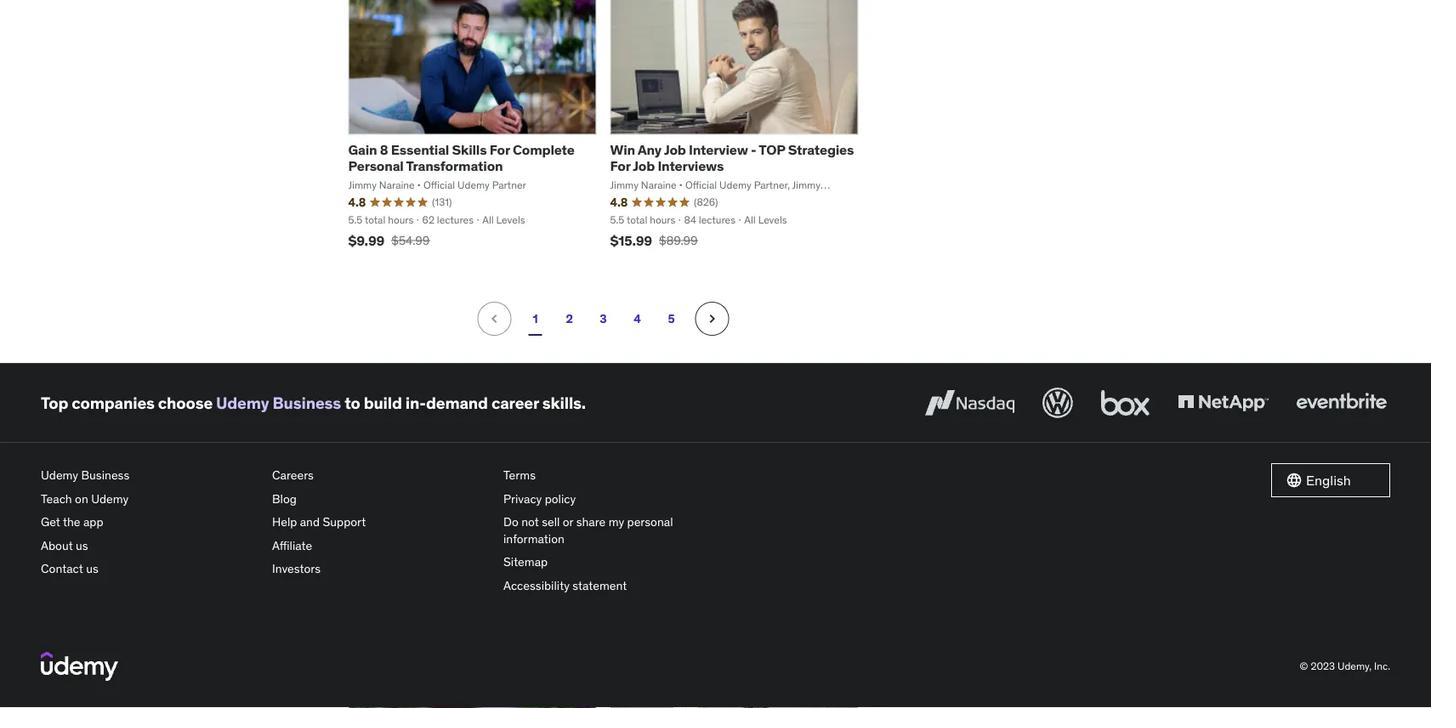 Task type: vqa. For each thing, say whether or not it's contained in the screenshot.
For All Levels
yes



Task type: describe. For each thing, give the bounding box(es) containing it.
(826)
[[694, 196, 718, 209]]

statement
[[573, 578, 627, 593]]

udemy business teach on udemy get the app about us contact us
[[41, 468, 129, 577]]

gain 8 essential skills for complete personal transformation link
[[348, 141, 575, 174]]

win any job interview - top strategies for job interviews jimmy naraine • official udemy partner, jimmy naraine support
[[610, 141, 854, 205]]

lectures for interviews
[[699, 213, 736, 227]]

3 jimmy from the left
[[792, 178, 821, 191]]

english button
[[1272, 464, 1391, 498]]

inc.
[[1374, 660, 1391, 673]]

strategies
[[788, 141, 854, 158]]

support inside win any job interview - top strategies for job interviews jimmy naraine • official udemy partner, jimmy naraine support
[[648, 192, 685, 205]]

help
[[272, 514, 297, 530]]

5.5 total hours for $9.99
[[348, 213, 414, 227]]

2023
[[1311, 660, 1335, 673]]

partner,
[[754, 178, 790, 191]]

app
[[83, 514, 103, 530]]

nasdaq image
[[921, 385, 1019, 422]]

sell
[[542, 514, 560, 530]]

the
[[63, 514, 80, 530]]

8
[[380, 141, 388, 158]]

$89.99
[[659, 233, 698, 249]]

interviews
[[658, 157, 724, 174]]

5.5 for $15.99
[[610, 213, 624, 227]]

affiliate
[[272, 538, 312, 553]]

1 vertical spatial us
[[86, 561, 98, 577]]

naraine down the any
[[641, 178, 677, 191]]

and
[[300, 514, 320, 530]]

0 vertical spatial udemy business link
[[216, 393, 341, 413]]

not
[[521, 514, 539, 530]]

essential
[[391, 141, 449, 158]]

blog link
[[272, 487, 490, 511]]

personal
[[627, 514, 673, 530]]

affiliate link
[[272, 534, 490, 558]]

2 jimmy from the left
[[610, 178, 639, 191]]

careers blog help and support affiliate investors
[[272, 468, 366, 577]]

transformation
[[406, 157, 503, 174]]

about us link
[[41, 534, 259, 558]]

any
[[638, 141, 662, 158]]

5
[[668, 311, 675, 326]]

choose
[[158, 393, 213, 413]]

netapp image
[[1175, 385, 1272, 422]]

3 link
[[586, 302, 620, 336]]

teach
[[41, 491, 72, 506]]

gain
[[348, 141, 377, 158]]

in-
[[406, 393, 426, 413]]

sitemap link
[[504, 551, 721, 574]]

build
[[364, 393, 402, 413]]

all for for
[[482, 213, 494, 227]]

4.8 for jimmy
[[348, 194, 366, 210]]

my
[[609, 514, 624, 530]]

naraine up "$15.99"
[[610, 192, 646, 205]]

to
[[345, 393, 360, 413]]

4 link
[[620, 302, 654, 336]]

$15.99 $89.99
[[610, 232, 698, 249]]

5.5 for $9.99
[[348, 213, 363, 227]]

©
[[1300, 660, 1309, 673]]

(131)
[[432, 196, 452, 209]]

udemy,
[[1338, 660, 1372, 673]]

teach on udemy link
[[41, 487, 259, 511]]

official inside win any job interview - top strategies for job interviews jimmy naraine • official udemy partner, jimmy naraine support
[[685, 178, 717, 191]]

accessibility statement link
[[504, 574, 721, 598]]

business inside udemy business teach on udemy get the app about us contact us
[[81, 468, 129, 483]]

careers
[[272, 468, 314, 483]]

all levels for -
[[744, 213, 787, 227]]

eventbrite image
[[1293, 385, 1391, 422]]

84 lectures
[[684, 213, 736, 227]]

get
[[41, 514, 60, 530]]

small image
[[1286, 472, 1303, 489]]

or
[[563, 514, 573, 530]]

blog
[[272, 491, 297, 506]]

box image
[[1097, 385, 1154, 422]]

© 2023 udemy, inc.
[[1300, 660, 1391, 673]]

4
[[634, 311, 641, 326]]

naraine inside the gain 8 essential skills for complete personal transformation jimmy naraine • official udemy partner
[[379, 178, 415, 191]]

get the app link
[[41, 511, 259, 534]]

privacy
[[504, 491, 542, 506]]

0 vertical spatial us
[[76, 538, 88, 553]]

4.8 for job
[[610, 194, 628, 210]]

total for $15.99
[[627, 213, 647, 227]]

about
[[41, 538, 73, 553]]

terms
[[504, 468, 536, 483]]



Task type: locate. For each thing, give the bounding box(es) containing it.
1 horizontal spatial all
[[744, 213, 756, 227]]

next page image
[[704, 311, 721, 328]]

udemy down transformation on the top left of page
[[458, 178, 490, 191]]

levels down the partner,
[[758, 213, 787, 227]]

levels for top
[[758, 213, 787, 227]]

1 vertical spatial udemy business link
[[41, 464, 259, 487]]

investors link
[[272, 558, 490, 581]]

for right skills
[[490, 141, 510, 158]]

2
[[566, 311, 573, 326]]

terms link
[[504, 464, 721, 487]]

udemy business link up get the app link
[[41, 464, 259, 487]]

0 horizontal spatial support
[[323, 514, 366, 530]]

1 horizontal spatial levels
[[758, 213, 787, 227]]

companies
[[72, 393, 155, 413]]

1 jimmy from the left
[[348, 178, 377, 191]]

62
[[422, 213, 435, 227]]

jimmy down 'win'
[[610, 178, 639, 191]]

us right "about"
[[76, 538, 88, 553]]

5.5 up the $9.99
[[348, 213, 363, 227]]

on
[[75, 491, 88, 506]]

2 hours from the left
[[650, 213, 676, 227]]

udemy
[[458, 178, 490, 191], [720, 178, 752, 191], [216, 393, 269, 413], [41, 468, 78, 483], [91, 491, 129, 506]]

5.5 total hours for $15.99
[[610, 213, 676, 227]]

1 horizontal spatial job
[[664, 141, 686, 158]]

for inside the gain 8 essential skills for complete personal transformation jimmy naraine • official udemy partner
[[490, 141, 510, 158]]

•
[[417, 178, 421, 191], [679, 178, 683, 191]]

1 vertical spatial business
[[81, 468, 129, 483]]

• down 'interviews'
[[679, 178, 683, 191]]

1
[[533, 311, 538, 326]]

2 levels from the left
[[758, 213, 787, 227]]

62 lectures
[[422, 213, 474, 227]]

win
[[610, 141, 635, 158]]

all levels down partner
[[482, 213, 525, 227]]

previous page image
[[486, 311, 503, 328]]

2 all levels from the left
[[744, 213, 787, 227]]

levels for complete
[[496, 213, 525, 227]]

job right the any
[[664, 141, 686, 158]]

do
[[504, 514, 519, 530]]

1 horizontal spatial for
[[610, 157, 631, 174]]

do not sell or share my personal information button
[[504, 511, 721, 551]]

131 reviews element
[[432, 195, 452, 210]]

contact us link
[[41, 558, 259, 581]]

0 horizontal spatial all
[[482, 213, 494, 227]]

total
[[365, 213, 386, 227], [627, 213, 647, 227]]

0 horizontal spatial all levels
[[482, 213, 525, 227]]

share
[[576, 514, 606, 530]]

privacy policy link
[[504, 487, 721, 511]]

1 levels from the left
[[496, 213, 525, 227]]

volkswagen image
[[1039, 385, 1077, 422]]

careers link
[[272, 464, 490, 487]]

levels
[[496, 213, 525, 227], [758, 213, 787, 227]]

for left the any
[[610, 157, 631, 174]]

0 horizontal spatial levels
[[496, 213, 525, 227]]

for inside win any job interview - top strategies for job interviews jimmy naraine • official udemy partner, jimmy naraine support
[[610, 157, 631, 174]]

complete
[[513, 141, 575, 158]]

0 horizontal spatial for
[[490, 141, 510, 158]]

4.8 up "$15.99"
[[610, 194, 628, 210]]

accessibility
[[504, 578, 570, 593]]

support
[[648, 192, 685, 205], [323, 514, 366, 530]]

5.5 up "$15.99"
[[610, 213, 624, 227]]

• inside win any job interview - top strategies for job interviews jimmy naraine • official udemy partner, jimmy naraine support
[[679, 178, 683, 191]]

official inside the gain 8 essential skills for complete personal transformation jimmy naraine • official udemy partner
[[423, 178, 455, 191]]

interview
[[689, 141, 748, 158]]

top
[[41, 393, 68, 413]]

udemy image
[[41, 652, 118, 681]]

1 link
[[518, 302, 552, 336]]

jimmy
[[348, 178, 377, 191], [610, 178, 639, 191], [792, 178, 821, 191]]

1 horizontal spatial jimmy
[[610, 178, 639, 191]]

1 horizontal spatial 5.5
[[610, 213, 624, 227]]

1 horizontal spatial hours
[[650, 213, 676, 227]]

us
[[76, 538, 88, 553], [86, 561, 98, 577]]

0 horizontal spatial lectures
[[437, 213, 474, 227]]

hours up $15.99 $89.99 at left top
[[650, 213, 676, 227]]

2 official from the left
[[685, 178, 717, 191]]

lectures for naraine
[[437, 213, 474, 227]]

$9.99 $54.99
[[348, 232, 430, 249]]

win any job interview - top strategies for job interviews link
[[610, 141, 854, 174]]

2 • from the left
[[679, 178, 683, 191]]

1 horizontal spatial 4.8
[[610, 194, 628, 210]]

demand
[[426, 393, 488, 413]]

1 all levels from the left
[[482, 213, 525, 227]]

0 horizontal spatial jimmy
[[348, 178, 377, 191]]

udemy right "on"
[[91, 491, 129, 506]]

official up (826)
[[685, 178, 717, 191]]

top
[[759, 141, 785, 158]]

udemy right choose
[[216, 393, 269, 413]]

1 horizontal spatial lectures
[[699, 213, 736, 227]]

job
[[664, 141, 686, 158], [633, 157, 655, 174]]

2 horizontal spatial jimmy
[[792, 178, 821, 191]]

official up the (131)
[[423, 178, 455, 191]]

jimmy right the partner,
[[792, 178, 821, 191]]

1 all from the left
[[482, 213, 494, 227]]

1 horizontal spatial total
[[627, 213, 647, 227]]

1 5.5 total hours from the left
[[348, 213, 414, 227]]

naraine down personal
[[379, 178, 415, 191]]

hours for $9.99
[[388, 213, 414, 227]]

$15.99
[[610, 232, 652, 249]]

1 horizontal spatial support
[[648, 192, 685, 205]]

all right 84 lectures
[[744, 213, 756, 227]]

0 horizontal spatial official
[[423, 178, 455, 191]]

total for $9.99
[[365, 213, 386, 227]]

career
[[492, 393, 539, 413]]

1 5.5 from the left
[[348, 213, 363, 227]]

us right contact at left bottom
[[86, 561, 98, 577]]

2 5.5 from the left
[[610, 213, 624, 227]]

1 horizontal spatial business
[[273, 393, 341, 413]]

1 • from the left
[[417, 178, 421, 191]]

4.8 up the $9.99
[[348, 194, 366, 210]]

5.5 total hours up $15.99 $89.99 at left top
[[610, 213, 676, 227]]

skills
[[452, 141, 487, 158]]

84
[[684, 213, 697, 227]]

0 vertical spatial support
[[648, 192, 685, 205]]

-
[[751, 141, 756, 158]]

sitemap
[[504, 555, 548, 570]]

5 link
[[654, 302, 688, 336]]

lectures down 131 reviews element
[[437, 213, 474, 227]]

5.5 total hours up $9.99 $54.99
[[348, 213, 414, 227]]

job left 'interviews'
[[633, 157, 655, 174]]

0 horizontal spatial total
[[365, 213, 386, 227]]

support up the 84
[[648, 192, 685, 205]]

official
[[423, 178, 455, 191], [685, 178, 717, 191]]

hours
[[388, 213, 414, 227], [650, 213, 676, 227]]

business up "on"
[[81, 468, 129, 483]]

skills.
[[543, 393, 586, 413]]

0 horizontal spatial •
[[417, 178, 421, 191]]

826 reviews element
[[694, 195, 718, 210]]

english
[[1306, 472, 1351, 489]]

udemy inside win any job interview - top strategies for job interviews jimmy naraine • official udemy partner, jimmy naraine support
[[720, 178, 752, 191]]

terms privacy policy do not sell or share my personal information sitemap accessibility statement
[[504, 468, 673, 593]]

$9.99
[[348, 232, 385, 249]]

help and support link
[[272, 511, 490, 534]]

• inside the gain 8 essential skills for complete personal transformation jimmy naraine • official udemy partner
[[417, 178, 421, 191]]

policy
[[545, 491, 576, 506]]

top companies choose udemy business to build in-demand career skills.
[[41, 393, 586, 413]]

2 5.5 total hours from the left
[[610, 213, 676, 227]]

0 vertical spatial business
[[273, 393, 341, 413]]

0 horizontal spatial 5.5
[[348, 213, 363, 227]]

0 horizontal spatial business
[[81, 468, 129, 483]]

lectures down 826 reviews 'element'
[[699, 213, 736, 227]]

naraine
[[379, 178, 415, 191], [641, 178, 677, 191], [610, 192, 646, 205]]

1 horizontal spatial official
[[685, 178, 717, 191]]

1 lectures from the left
[[437, 213, 474, 227]]

all for -
[[744, 213, 756, 227]]

all
[[482, 213, 494, 227], [744, 213, 756, 227]]

contact
[[41, 561, 83, 577]]

jimmy down personal
[[348, 178, 377, 191]]

jimmy inside the gain 8 essential skills for complete personal transformation jimmy naraine • official udemy partner
[[348, 178, 377, 191]]

business left to
[[273, 393, 341, 413]]

support right and
[[323, 514, 366, 530]]

udemy up 'teach' at left bottom
[[41, 468, 78, 483]]

personal
[[348, 157, 404, 174]]

hours for $15.99
[[650, 213, 676, 227]]

information
[[504, 531, 565, 546]]

levels down partner
[[496, 213, 525, 227]]

3
[[600, 311, 607, 326]]

1 4.8 from the left
[[348, 194, 366, 210]]

all levels down the partner,
[[744, 213, 787, 227]]

1 horizontal spatial all levels
[[744, 213, 787, 227]]

0 horizontal spatial job
[[633, 157, 655, 174]]

0 horizontal spatial hours
[[388, 213, 414, 227]]

2 lectures from the left
[[699, 213, 736, 227]]

1 official from the left
[[423, 178, 455, 191]]

partner
[[492, 178, 526, 191]]

• down essential
[[417, 178, 421, 191]]

0 horizontal spatial 4.8
[[348, 194, 366, 210]]

1 vertical spatial support
[[323, 514, 366, 530]]

support inside careers blog help and support affiliate investors
[[323, 514, 366, 530]]

0 horizontal spatial 5.5 total hours
[[348, 213, 414, 227]]

1 total from the left
[[365, 213, 386, 227]]

1 hours from the left
[[388, 213, 414, 227]]

total up the $9.99
[[365, 213, 386, 227]]

1 horizontal spatial 5.5 total hours
[[610, 213, 676, 227]]

2 total from the left
[[627, 213, 647, 227]]

udemy down the win any job interview - top strategies for job interviews 'link'
[[720, 178, 752, 191]]

1 horizontal spatial •
[[679, 178, 683, 191]]

hours up $54.99 at the left of page
[[388, 213, 414, 227]]

$54.99
[[391, 233, 430, 249]]

total up "$15.99"
[[627, 213, 647, 227]]

udemy inside the gain 8 essential skills for complete personal transformation jimmy naraine • official udemy partner
[[458, 178, 490, 191]]

2 link
[[552, 302, 586, 336]]

udemy business link up 'careers'
[[216, 393, 341, 413]]

investors
[[272, 561, 321, 577]]

for
[[490, 141, 510, 158], [610, 157, 631, 174]]

2 all from the left
[[744, 213, 756, 227]]

gain 8 essential skills for complete personal transformation jimmy naraine • official udemy partner
[[348, 141, 575, 191]]

2 4.8 from the left
[[610, 194, 628, 210]]

all right 62 lectures
[[482, 213, 494, 227]]

all levels for for
[[482, 213, 525, 227]]



